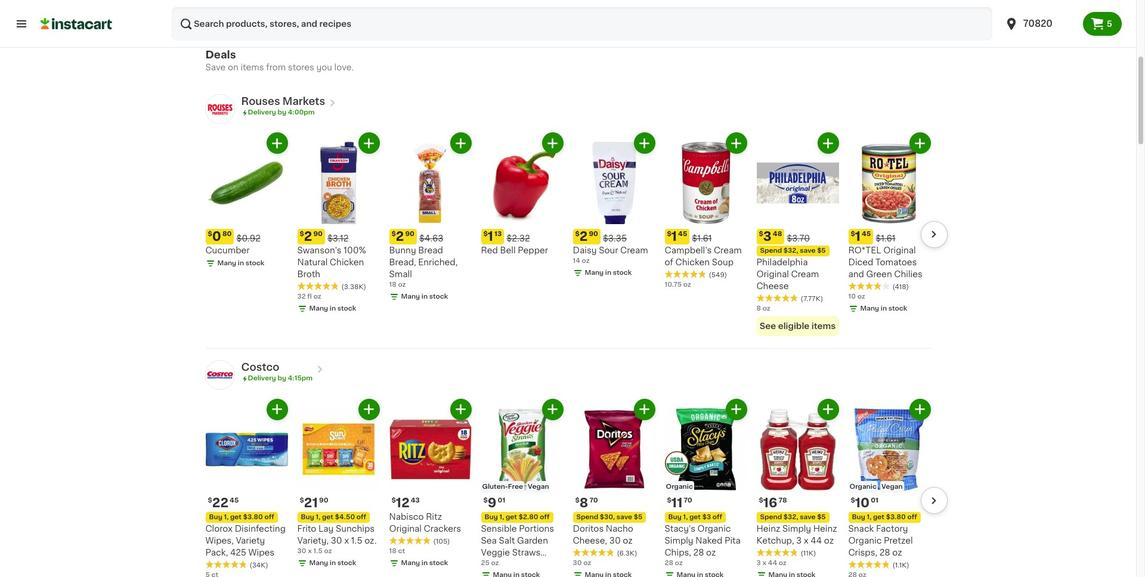 Task type: describe. For each thing, give the bounding box(es) containing it.
many in stock down the cucumber
[[218, 260, 265, 267]]

heinz simply heinz ketchup, 3 x 44 oz
[[757, 525, 838, 545]]

stacy's
[[665, 525, 696, 533]]

$ 22 45
[[208, 497, 239, 509]]

spend up doritos
[[577, 514, 599, 521]]

spend $32, save $5 for 1
[[761, 248, 826, 254]]

$30,
[[600, 514, 615, 521]]

10.75 oz
[[665, 282, 691, 288]]

5
[[1107, 20, 1113, 28]]

$ for swanson's 100% natural chicken broth
[[300, 231, 304, 238]]

$ for bunny bread bread, enriched, small
[[392, 231, 396, 238]]

straws
[[512, 549, 541, 557]]

oz right fl
[[314, 294, 321, 300]]

$ inside the $ 12 43
[[392, 498, 396, 504]]

buy for 21
[[301, 514, 314, 521]]

30 oz
[[573, 560, 592, 567]]

save up nacho
[[617, 514, 633, 521]]

add card
[[215, 17, 246, 23]]

green
[[867, 271, 893, 279]]

garden
[[517, 537, 548, 545]]

8 oz
[[757, 306, 771, 312]]

see eligible items
[[760, 322, 836, 331]]

$5 right $30, on the bottom of the page
[[634, 514, 643, 521]]

$ 10 01
[[851, 497, 879, 509]]

$ for doritos nacho cheese, 30 oz
[[576, 498, 580, 504]]

cream inside "philadelphia original cream cheese"
[[792, 271, 819, 279]]

bread,
[[389, 259, 416, 267]]

$32, for 10
[[784, 514, 799, 521]]

crackers
[[424, 525, 461, 533]]

$ 0 80
[[208, 231, 232, 243]]

nabisco ritz original crackers
[[389, 513, 461, 533]]

$1.45 original price: $1.61 element for original
[[849, 229, 931, 245]]

$2.90 original price: $3.35 element
[[573, 229, 655, 245]]

sensible portions sea salt garden veggie straws potato and vegetable snack
[[481, 525, 554, 578]]

product group containing 21
[[297, 399, 380, 569]]

factory
[[877, 525, 909, 533]]

cucumber
[[206, 247, 250, 255]]

buy for 10
[[852, 514, 866, 521]]

many down variety,
[[309, 560, 328, 567]]

add image for 16
[[821, 402, 836, 417]]

swanson's
[[297, 247, 342, 255]]

original for tomatoes
[[884, 247, 916, 255]]

$ 1 13 $2.32 red bell pepper
[[481, 231, 548, 255]]

0 horizontal spatial 3
[[757, 560, 761, 567]]

spend for 1
[[761, 248, 782, 254]]

1 vertical spatial 1.5
[[314, 548, 323, 555]]

$3.35
[[603, 235, 627, 243]]

rouses markets image
[[206, 95, 234, 124]]

10 oz
[[849, 294, 866, 300]]

daisy
[[573, 247, 597, 255]]

1 vegan from the left
[[528, 484, 549, 490]]

spend $32, save $5 for 10
[[761, 514, 826, 521]]

cream inside campbell's cream of chicken soup
[[714, 247, 742, 255]]

oz down chips,
[[675, 560, 683, 567]]

buy 1, get $3 off
[[669, 514, 723, 521]]

product group containing 11
[[665, 399, 747, 578]]

off for 10
[[908, 514, 918, 521]]

add image for campbell's cream of chicken soup
[[729, 136, 744, 151]]

(34k)
[[250, 563, 268, 569]]

01 for 9
[[498, 498, 506, 504]]

1, for 11
[[684, 514, 688, 521]]

item carousel region for rouses markets
[[189, 133, 948, 344]]

get for 21
[[322, 514, 334, 521]]

philadelphia original cream cheese
[[757, 259, 819, 291]]

delivery for 0
[[248, 109, 276, 116]]

product group containing 10
[[849, 399, 931, 578]]

many down the small
[[401, 294, 420, 300]]

natural
[[297, 259, 328, 267]]

and
[[511, 561, 528, 569]]

ketchup,
[[757, 537, 795, 545]]

spend $30, save $5
[[577, 514, 643, 521]]

many in stock down (418)
[[861, 306, 908, 312]]

add image for 11
[[729, 402, 744, 417]]

doritos
[[573, 525, 604, 533]]

add image for snack factory organic pretzel crisps, 28 oz
[[913, 402, 928, 417]]

90 for buy 1, get $4.50 off
[[319, 498, 329, 504]]

add image for doritos nacho cheese, 30 oz
[[637, 402, 652, 417]]

buy for 9
[[485, 514, 498, 521]]

2 vegan from the left
[[882, 484, 903, 490]]

organic up $ 11 70
[[666, 484, 693, 490]]

many in stock down sour
[[585, 270, 632, 277]]

item badge image
[[665, 452, 689, 476]]

$1.61 for ro*tel
[[876, 235, 896, 243]]

11
[[672, 497, 683, 509]]

disinfecting
[[235, 525, 286, 533]]

$ inside $ 1 13 $2.32 red bell pepper
[[484, 231, 488, 238]]

deals save on items from stores you love.
[[206, 50, 354, 72]]

$3.48 original price: $3.70 element
[[757, 229, 839, 245]]

x down variety,
[[308, 548, 312, 555]]

lay
[[319, 525, 334, 533]]

enriched,
[[418, 259, 458, 267]]

portions
[[519, 525, 554, 533]]

diced
[[849, 259, 874, 267]]

oz inside doritos nacho cheese, 30 oz
[[623, 537, 633, 545]]

chicken for 1
[[676, 259, 710, 267]]

$ for sensible portions sea salt garden veggie straws potato and vegetable snack
[[484, 498, 488, 504]]

Search field
[[172, 7, 993, 41]]

1, for 9
[[500, 514, 504, 521]]

many down the cucumber
[[218, 260, 236, 267]]

nabisco
[[389, 513, 424, 521]]

eligible
[[779, 322, 810, 331]]

organic vegan
[[850, 484, 903, 490]]

campbell's
[[665, 247, 712, 255]]

0 vertical spatial 8
[[757, 306, 761, 312]]

tomatoes
[[876, 259, 917, 267]]

45 for ro*tel
[[862, 231, 871, 238]]

$1.61 for campbell's
[[692, 235, 712, 243]]

$ for frito lay sunchips variety, 30 x 1.5 oz.
[[300, 498, 304, 504]]

(418)
[[893, 284, 909, 291]]

oz inside heinz simply heinz ketchup, 3 x 44 oz
[[825, 537, 834, 545]]

product group containing 0
[[206, 133, 288, 269]]

$4.63
[[419, 235, 444, 243]]

$ for clorox disinfecting wipes, variety pack, 425 wipes
[[208, 498, 212, 504]]

clorox
[[206, 525, 233, 533]]

$32, for 1
[[784, 248, 799, 254]]

many in stock down fl
[[309, 306, 356, 312]]

buy for 22
[[209, 514, 222, 521]]

see
[[760, 322, 777, 331]]

many down daisy
[[585, 270, 604, 277]]

oz right 25
[[491, 560, 499, 567]]

x down sunchips
[[344, 537, 349, 545]]

78
[[779, 498, 787, 504]]

show stores
[[308, 17, 351, 23]]

0 vertical spatial stores
[[329, 17, 351, 23]]

$3.12
[[328, 235, 349, 243]]

1, for 21
[[316, 514, 321, 521]]

$ 12 43
[[392, 497, 420, 509]]

delivery by 4:00pm
[[248, 109, 315, 116]]

doritos nacho cheese, 30 oz
[[573, 525, 634, 545]]

70 for 8
[[590, 498, 598, 504]]

(1.1k)
[[893, 563, 910, 569]]

stock down bunny bread bread, enriched, small 18 oz
[[429, 294, 448, 300]]

oz down and
[[858, 294, 866, 300]]

spend for 11
[[761, 514, 782, 521]]

(105)
[[434, 539, 450, 545]]

$ 1 45 for ro*tel original diced tomatoes and green chilies
[[851, 231, 871, 243]]

chips,
[[665, 549, 692, 557]]

sunchips
[[336, 525, 375, 533]]

70820
[[1024, 19, 1053, 28]]

$2.32
[[507, 235, 530, 243]]

3 x 44 oz
[[757, 560, 787, 567]]

many down fl
[[309, 306, 328, 312]]

10.75
[[665, 282, 682, 288]]

45 for clorox
[[230, 498, 239, 504]]

potato
[[481, 561, 509, 569]]

$0.92
[[237, 235, 261, 243]]

stock down sour
[[613, 270, 632, 277]]

22
[[212, 497, 229, 509]]

deals
[[206, 50, 236, 60]]

off for 22
[[265, 514, 274, 521]]

28 inside "snack factory organic pretzel crisps, 28 oz"
[[880, 549, 891, 557]]

14
[[573, 258, 581, 265]]

original inside nabisco ritz original crackers
[[389, 525, 422, 533]]

bunny bread bread, enriched, small 18 oz
[[389, 247, 458, 288]]

see eligible items button
[[757, 316, 839, 337]]

oz inside '$ 2 90 $3.35 daisy sour cream 14 oz'
[[582, 258, 590, 265]]

oz right the 10.75
[[684, 282, 691, 288]]

oz down ketchup,
[[779, 560, 787, 567]]

original for cheese
[[757, 271, 789, 279]]

items inside button
[[812, 322, 836, 331]]

30 down cheese,
[[573, 560, 582, 567]]

buy 1, get $3.80 off for 22
[[209, 514, 274, 521]]

70 for 11
[[684, 498, 693, 504]]

$ 11 70
[[667, 497, 693, 509]]

oz inside bunny bread bread, enriched, small 18 oz
[[398, 282, 406, 288]]

$5 for 1
[[818, 248, 826, 254]]

90 inside '$ 2 90 $3.35 daisy sour cream 14 oz'
[[589, 231, 598, 238]]

stock down (105) at bottom left
[[429, 560, 448, 567]]

$ 2 90 for $3.12
[[300, 231, 323, 243]]

44 inside heinz simply heinz ketchup, 3 x 44 oz
[[811, 537, 822, 545]]

product group containing 9
[[481, 399, 564, 578]]

add
[[215, 17, 229, 23]]

x inside heinz simply heinz ketchup, 3 x 44 oz
[[804, 537, 809, 545]]

x down ketchup,
[[763, 560, 767, 567]]

1 for campbell's
[[672, 231, 677, 243]]

add image for 2
[[454, 136, 468, 151]]

1 vertical spatial 8
[[580, 497, 589, 509]]

stock down (3.38k)
[[338, 306, 356, 312]]

oz down the naked
[[707, 549, 716, 557]]

clorox disinfecting wipes, variety pack, 425 wipes
[[206, 525, 286, 557]]

cheese,
[[573, 537, 608, 545]]

delivery by 4:15pm
[[248, 376, 313, 382]]

16
[[764, 497, 778, 509]]



Task type: vqa. For each thing, say whether or not it's contained in the screenshot.
Small
yes



Task type: locate. For each thing, give the bounding box(es) containing it.
9
[[488, 497, 497, 509]]

0 horizontal spatial $1.61
[[692, 235, 712, 243]]

01 inside $ 9 01
[[498, 498, 506, 504]]

$ up ro*tel
[[851, 231, 856, 238]]

0 horizontal spatial 45
[[230, 498, 239, 504]]

0 vertical spatial simply
[[783, 525, 812, 533]]

many in stock down ct
[[401, 560, 448, 567]]

delivery for 22
[[248, 376, 276, 382]]

$1.45 original price: $1.61 element
[[665, 229, 747, 245], [849, 229, 931, 245]]

1.5 down sunchips
[[351, 537, 363, 545]]

$4.50
[[335, 514, 355, 521]]

90 right 21
[[319, 498, 329, 504]]

1 buy from the left
[[209, 514, 222, 521]]

wipes
[[249, 549, 275, 557]]

buy up frito
[[301, 514, 314, 521]]

$ for heinz simply heinz ketchup, 3 x 44 oz
[[759, 498, 764, 504]]

30 down variety,
[[297, 548, 306, 555]]

45 for campbell's
[[679, 231, 688, 238]]

$ inside $ 11 70
[[667, 498, 672, 504]]

$ inside $ 22 45
[[208, 498, 212, 504]]

0 horizontal spatial 1.5
[[314, 548, 323, 555]]

2 heinz from the left
[[814, 525, 838, 533]]

item carousel region for costco
[[189, 399, 948, 578]]

1 vertical spatial original
[[757, 271, 789, 279]]

$ inside $ 0 80
[[208, 231, 212, 238]]

get up the factory
[[874, 514, 885, 521]]

13
[[495, 231, 502, 238]]

1 horizontal spatial 44
[[811, 537, 822, 545]]

by for 21
[[278, 376, 286, 382]]

2 vertical spatial 3
[[757, 560, 761, 567]]

variety
[[236, 537, 265, 545]]

items right on
[[241, 63, 264, 72]]

sea
[[481, 537, 497, 545]]

$ left 80
[[208, 231, 212, 238]]

1 vertical spatial by
[[278, 376, 286, 382]]

01 inside $ 10 01
[[871, 498, 879, 504]]

card
[[231, 17, 246, 23]]

0 horizontal spatial 70
[[590, 498, 598, 504]]

1 70820 button from the left
[[998, 7, 1083, 41]]

1 for ro*tel
[[856, 231, 861, 243]]

stores
[[329, 17, 351, 23], [288, 63, 314, 72]]

oz right '14'
[[582, 258, 590, 265]]

3 up (11k) at the right of the page
[[797, 537, 802, 545]]

costco image
[[206, 361, 234, 390]]

gluten-
[[482, 484, 508, 490]]

1 horizontal spatial 01
[[871, 498, 879, 504]]

product group containing 3
[[757, 133, 839, 337]]

0 vertical spatial snack
[[849, 525, 874, 533]]

1 vertical spatial spend $32, save $5
[[761, 514, 826, 521]]

chicken inside swanson's 100% natural chicken broth
[[330, 259, 364, 267]]

$5 for 11
[[818, 514, 826, 521]]

01 down organic vegan
[[871, 498, 879, 504]]

pretzel
[[884, 537, 913, 545]]

$ for spend $32, save $5
[[759, 231, 764, 238]]

2 get from the left
[[322, 514, 334, 521]]

1 horizontal spatial $1.45 original price: $1.61 element
[[849, 229, 931, 245]]

$ for cucumber
[[208, 231, 212, 238]]

5 off from the left
[[908, 514, 918, 521]]

frito
[[297, 525, 316, 533]]

$2.90 original price: $3.12 element
[[297, 229, 380, 245]]

product group containing 22
[[206, 399, 288, 578]]

$ up swanson's
[[300, 231, 304, 238]]

1 vertical spatial 10
[[856, 497, 870, 509]]

$ inside $ 8 70
[[576, 498, 580, 504]]

5 1, from the left
[[867, 514, 872, 521]]

organic inside "snack factory organic pretzel crisps, 28 oz"
[[849, 537, 882, 545]]

1 $ 2 90 from the left
[[300, 231, 323, 243]]

1 horizontal spatial $ 1 45
[[851, 231, 871, 243]]

1 vertical spatial stores
[[288, 63, 314, 72]]

original inside ro*tel original diced tomatoes and green chilies
[[884, 247, 916, 255]]

items down (7.77k)
[[812, 322, 836, 331]]

1 horizontal spatial original
[[757, 271, 789, 279]]

fl
[[307, 294, 312, 300]]

snack down and
[[526, 573, 551, 578]]

save down $3.70 on the right of page
[[800, 248, 816, 254]]

70 inside $ 8 70
[[590, 498, 598, 504]]

1 horizontal spatial 8
[[757, 306, 761, 312]]

0 vertical spatial item carousel region
[[189, 133, 948, 344]]

28
[[694, 549, 704, 557], [880, 549, 891, 557], [665, 560, 674, 567]]

90 for $4.63
[[405, 231, 415, 238]]

oz down variety,
[[324, 548, 332, 555]]

chicken down campbell's
[[676, 259, 710, 267]]

$ 2 90 inside $2.90 original price: $4.63 element
[[392, 231, 415, 243]]

items inside deals save on items from stores you love.
[[241, 63, 264, 72]]

costco
[[241, 363, 280, 373]]

save for 11
[[800, 514, 816, 521]]

1 heinz from the left
[[757, 525, 781, 533]]

1 horizontal spatial buy 1, get $3.80 off
[[852, 514, 918, 521]]

1 horizontal spatial 1.5
[[351, 537, 363, 545]]

2 1 from the left
[[672, 231, 677, 243]]

2 01 from the left
[[871, 498, 879, 504]]

2 1, from the left
[[316, 514, 321, 521]]

0 horizontal spatial 01
[[498, 498, 506, 504]]

get for 22
[[230, 514, 242, 521]]

$ 9 01
[[484, 497, 506, 509]]

veggie
[[481, 549, 510, 557]]

0 horizontal spatial snack
[[526, 573, 551, 578]]

1 up ro*tel
[[856, 231, 861, 243]]

1 18 from the top
[[389, 282, 397, 288]]

$ 1 45 up campbell's
[[667, 231, 688, 243]]

$ up daisy
[[576, 231, 580, 238]]

$ inside $ 21 90
[[300, 498, 304, 504]]

1 horizontal spatial $ 2 90
[[392, 231, 415, 243]]

0 horizontal spatial original
[[389, 525, 422, 533]]

1 buy 1, get $3.80 off from the left
[[209, 514, 274, 521]]

$ 1 45 up ro*tel
[[851, 231, 871, 243]]

8 up doritos
[[580, 497, 589, 509]]

oz inside "snack factory organic pretzel crisps, 28 oz"
[[893, 549, 903, 557]]

$ left 48
[[759, 231, 764, 238]]

rouses
[[241, 97, 280, 106]]

rouses markets
[[241, 97, 325, 106]]

0 horizontal spatial 28
[[665, 560, 674, 567]]

$ for stacy's organic simply naked pita chips, 28 oz
[[667, 498, 672, 504]]

buy 1, get $3.80 off up disinfecting
[[209, 514, 274, 521]]

70 up "spend $30, save $5"
[[590, 498, 598, 504]]

oz up 'see' at the right of page
[[763, 306, 771, 312]]

1 1 from the left
[[488, 231, 494, 243]]

1.5 down variety,
[[314, 548, 323, 555]]

$3.70
[[787, 235, 810, 243]]

pack,
[[206, 549, 228, 557]]

1, up "clorox"
[[224, 514, 229, 521]]

0 vertical spatial 10
[[849, 294, 856, 300]]

3 down ketchup,
[[757, 560, 761, 567]]

simply inside stacy's organic simply naked pita chips, 28 oz 28 oz
[[665, 537, 694, 545]]

48
[[773, 231, 782, 238]]

get for 9
[[506, 514, 517, 521]]

organic up $ 10 01
[[850, 484, 877, 490]]

$32, down $3.70 on the right of page
[[784, 248, 799, 254]]

90
[[314, 231, 323, 238], [405, 231, 415, 238], [589, 231, 598, 238], [319, 498, 329, 504]]

21
[[304, 497, 318, 509]]

01 for 10
[[871, 498, 879, 504]]

$ inside $ 10 01
[[851, 498, 856, 504]]

product group containing 12
[[389, 399, 472, 569]]

3 buy from the left
[[485, 514, 498, 521]]

18 down the small
[[389, 282, 397, 288]]

1 horizontal spatial simply
[[783, 525, 812, 533]]

add image for cucumber
[[270, 136, 285, 151]]

30 down lay
[[331, 537, 342, 545]]

1 vertical spatial snack
[[526, 573, 551, 578]]

buy up sensible
[[485, 514, 498, 521]]

love.
[[335, 63, 354, 72]]

1 vertical spatial delivery
[[248, 376, 276, 382]]

25 oz
[[481, 560, 499, 567]]

$5 up heinz simply heinz ketchup, 3 x 44 oz
[[818, 514, 826, 521]]

stock down (418)
[[889, 306, 908, 312]]

1 vertical spatial 3
[[797, 537, 802, 545]]

buy 1, get $2.80 off
[[485, 514, 550, 521]]

2 inside '$ 2 90 $3.35 daisy sour cream 14 oz'
[[580, 231, 588, 243]]

1 horizontal spatial 28
[[694, 549, 704, 557]]

18
[[389, 282, 397, 288], [389, 548, 397, 555]]

get up lay
[[322, 514, 334, 521]]

$ inside $ 3 48
[[759, 231, 764, 238]]

0 horizontal spatial stores
[[288, 63, 314, 72]]

80
[[223, 231, 232, 238]]

2 horizontal spatial 45
[[862, 231, 871, 238]]

item carousel region
[[189, 133, 948, 344], [189, 399, 948, 578]]

2 horizontal spatial 28
[[880, 549, 891, 557]]

2 $32, from the top
[[784, 514, 799, 521]]

1, up lay
[[316, 514, 321, 521]]

1 vertical spatial $32,
[[784, 514, 799, 521]]

4 buy from the left
[[669, 514, 682, 521]]

0 horizontal spatial 2
[[304, 231, 312, 243]]

$ 21 90
[[300, 497, 329, 509]]

8 up 'see' at the right of page
[[757, 306, 761, 312]]

free
[[508, 484, 523, 490]]

$ 2 90 inside '$2.90 original price: $3.12' element
[[300, 231, 323, 243]]

1 vertical spatial 18
[[389, 548, 397, 555]]

$ inside $ 9 01
[[484, 498, 488, 504]]

add image for swanson's 100% natural chicken broth
[[362, 136, 377, 151]]

heinz up ketchup,
[[757, 525, 781, 533]]

1 get from the left
[[230, 514, 242, 521]]

2 horizontal spatial 2
[[580, 231, 588, 243]]

organic up the naked
[[698, 525, 731, 533]]

$5 down '$3.48 original price: $3.70' element
[[818, 248, 826, 254]]

stores left you
[[288, 63, 314, 72]]

buy down $ 10 01
[[852, 514, 866, 521]]

3 get from the left
[[506, 514, 517, 521]]

cream up (7.77k)
[[792, 271, 819, 279]]

1 left 13
[[488, 231, 494, 243]]

add image
[[454, 136, 468, 151], [637, 136, 652, 151], [270, 402, 285, 417], [362, 402, 377, 417], [454, 402, 468, 417], [729, 402, 744, 417], [821, 402, 836, 417]]

3 off from the left
[[540, 514, 550, 521]]

2 chicken from the left
[[676, 259, 710, 267]]

$ for ro*tel original diced tomatoes and green chilies
[[851, 231, 856, 238]]

(7.77k)
[[801, 296, 824, 303]]

simply inside heinz simply heinz ketchup, 3 x 44 oz
[[783, 525, 812, 533]]

2 18 from the top
[[389, 548, 397, 555]]

0 vertical spatial 18
[[389, 282, 397, 288]]

item carousel region containing 22
[[189, 399, 948, 578]]

$ left 13
[[484, 231, 488, 238]]

save
[[800, 248, 816, 254], [617, 514, 633, 521], [800, 514, 816, 521]]

2 horizontal spatial original
[[884, 247, 916, 255]]

2 item carousel region from the top
[[189, 399, 948, 578]]

1 horizontal spatial 1
[[672, 231, 677, 243]]

$ 2 90 up swanson's
[[300, 231, 323, 243]]

1 $3.80 from the left
[[243, 514, 263, 521]]

2 70820 button from the left
[[1005, 7, 1076, 41]]

cream inside '$ 2 90 $3.35 daisy sour cream 14 oz'
[[621, 247, 649, 255]]

salt
[[499, 537, 515, 545]]

3 1 from the left
[[856, 231, 861, 243]]

add image for 22
[[270, 402, 285, 417]]

70 inside $ 11 70
[[684, 498, 693, 504]]

4:00pm
[[288, 109, 315, 116]]

$2.80
[[519, 514, 539, 521]]

add image for ro*tel original diced tomatoes and green chilies
[[913, 136, 928, 151]]

2 vertical spatial original
[[389, 525, 422, 533]]

0 vertical spatial 44
[[811, 537, 822, 545]]

1 vertical spatial item carousel region
[[189, 399, 948, 578]]

0 horizontal spatial $1.45 original price: $1.61 element
[[665, 229, 747, 245]]

1 horizontal spatial $1.61
[[876, 235, 896, 243]]

0 vertical spatial original
[[884, 247, 916, 255]]

stock down $0.92
[[246, 260, 265, 267]]

$32, up heinz simply heinz ketchup, 3 x 44 oz
[[784, 514, 799, 521]]

add image for sensible portions sea salt garden veggie straws potato and vegetable snack
[[545, 402, 560, 417]]

1 horizontal spatial 2
[[396, 231, 404, 243]]

nacho
[[606, 525, 634, 533]]

(3.38k)
[[342, 284, 366, 291]]

2 up bunny
[[396, 231, 404, 243]]

30 inside doritos nacho cheese, 30 oz
[[610, 537, 621, 545]]

2 horizontal spatial 3
[[797, 537, 802, 545]]

3 inside heinz simply heinz ketchup, 3 x 44 oz
[[797, 537, 802, 545]]

18 inside bunny bread bread, enriched, small 18 oz
[[389, 282, 397, 288]]

get for 10
[[874, 514, 885, 521]]

0 horizontal spatial 8
[[580, 497, 589, 509]]

2 by from the top
[[278, 376, 286, 382]]

$ 8 70
[[576, 497, 598, 509]]

3
[[764, 231, 772, 243], [797, 537, 802, 545], [757, 560, 761, 567]]

0 vertical spatial by
[[278, 109, 286, 116]]

snack inside sensible portions sea salt garden veggie straws potato and vegetable snack
[[526, 573, 551, 578]]

stores right the show
[[329, 17, 351, 23]]

2 buy from the left
[[301, 514, 314, 521]]

$ 2 90 up bunny
[[392, 231, 415, 243]]

2 horizontal spatial cream
[[792, 271, 819, 279]]

many down 10 oz
[[861, 306, 880, 312]]

2 70 from the left
[[684, 498, 693, 504]]

$1.61 up ro*tel original diced tomatoes and green chilies
[[876, 235, 896, 243]]

$3.80 for 22
[[243, 514, 263, 521]]

you
[[317, 63, 332, 72]]

many in stock down frito lay sunchips variety, 30 x 1.5 oz. 30 x 1.5 oz
[[309, 560, 356, 567]]

add image
[[270, 136, 285, 151], [362, 136, 377, 151], [545, 136, 560, 151], [729, 136, 744, 151], [821, 136, 836, 151], [913, 136, 928, 151], [545, 402, 560, 417], [637, 402, 652, 417], [913, 402, 928, 417]]

chicken inside campbell's cream of chicken soup
[[676, 259, 710, 267]]

0 horizontal spatial buy 1, get $3.80 off
[[209, 514, 274, 521]]

add card link
[[206, 0, 291, 32]]

1 vertical spatial items
[[812, 322, 836, 331]]

1 by from the top
[[278, 109, 286, 116]]

0 horizontal spatial chicken
[[330, 259, 364, 267]]

2 $1.61 from the left
[[876, 235, 896, 243]]

$ up nabisco
[[392, 498, 396, 504]]

1 horizontal spatial items
[[812, 322, 836, 331]]

many in stock
[[218, 260, 265, 267], [585, 270, 632, 277], [401, 294, 448, 300], [309, 306, 356, 312], [861, 306, 908, 312], [309, 560, 356, 567], [401, 560, 448, 567]]

ro*tel
[[849, 247, 882, 255]]

1 $ 1 45 from the left
[[667, 231, 688, 243]]

delivery
[[248, 109, 276, 116], [248, 376, 276, 382]]

2 delivery from the top
[[248, 376, 276, 382]]

heinz up (11k) at the right of the page
[[814, 525, 838, 533]]

0 vertical spatial delivery
[[248, 109, 276, 116]]

$ 2 90
[[300, 231, 323, 243], [392, 231, 415, 243]]

save for 1
[[800, 248, 816, 254]]

100%
[[344, 247, 366, 255]]

by down rouses markets
[[278, 109, 286, 116]]

buy 1, get $3.80 off for 10
[[852, 514, 918, 521]]

4:15pm
[[288, 376, 313, 382]]

1 horizontal spatial vegan
[[882, 484, 903, 490]]

3 2 from the left
[[580, 231, 588, 243]]

45 inside $ 22 45
[[230, 498, 239, 504]]

2 off from the left
[[357, 514, 366, 521]]

1 horizontal spatial cream
[[714, 247, 742, 255]]

0 horizontal spatial vegan
[[528, 484, 549, 490]]

3 left 48
[[764, 231, 772, 243]]

instacart logo image
[[41, 17, 112, 31]]

2 up daisy
[[580, 231, 588, 243]]

45 up ro*tel
[[862, 231, 871, 238]]

2 $3.80 from the left
[[887, 514, 906, 521]]

chicken down 100%
[[330, 259, 364, 267]]

0 horizontal spatial simply
[[665, 537, 694, 545]]

1 vertical spatial 44
[[768, 560, 778, 567]]

$ for campbell's cream of chicken soup
[[667, 231, 672, 238]]

oz inside frito lay sunchips variety, 30 x 1.5 oz. 30 x 1.5 oz
[[324, 548, 332, 555]]

$ down gluten-
[[484, 498, 488, 504]]

2 up swanson's
[[304, 231, 312, 243]]

off for 9
[[540, 514, 550, 521]]

32
[[297, 294, 306, 300]]

crisps,
[[849, 549, 878, 557]]

of
[[665, 259, 674, 267]]

0 horizontal spatial $3.80
[[243, 514, 263, 521]]

x up (11k) at the right of the page
[[804, 537, 809, 545]]

2 $1.45 original price: $1.61 element from the left
[[849, 229, 931, 245]]

None search field
[[172, 7, 993, 41]]

$3.80 for 10
[[887, 514, 906, 521]]

item carousel region containing 0
[[189, 133, 948, 344]]

$ 1 45
[[667, 231, 688, 243], [851, 231, 871, 243]]

1 horizontal spatial 45
[[679, 231, 688, 238]]

43
[[411, 498, 420, 504]]

product group
[[206, 133, 288, 269], [297, 133, 380, 314], [389, 133, 472, 302], [481, 133, 564, 257], [573, 133, 655, 278], [665, 133, 747, 290], [757, 133, 839, 337], [849, 133, 931, 314], [206, 399, 288, 578], [297, 399, 380, 569], [389, 399, 472, 569], [481, 399, 564, 578], [573, 399, 655, 578], [665, 399, 747, 578], [757, 399, 839, 578], [849, 399, 931, 578]]

1 1, from the left
[[224, 514, 229, 521]]

1
[[488, 231, 494, 243], [672, 231, 677, 243], [856, 231, 861, 243]]

10
[[849, 294, 856, 300], [856, 497, 870, 509]]

2 for bunny bread bread, enriched, small
[[396, 231, 404, 243]]

stores inside deals save on items from stores you love.
[[288, 63, 314, 72]]

1 item carousel region from the top
[[189, 133, 948, 344]]

4 1, from the left
[[684, 514, 688, 521]]

5 get from the left
[[874, 514, 885, 521]]

pepper
[[518, 247, 548, 255]]

1 horizontal spatial heinz
[[814, 525, 838, 533]]

1, for 22
[[224, 514, 229, 521]]

28 down the naked
[[694, 549, 704, 557]]

0 horizontal spatial heinz
[[757, 525, 781, 533]]

18 ct
[[389, 548, 405, 555]]

1 horizontal spatial chicken
[[676, 259, 710, 267]]

buy up "clorox"
[[209, 514, 222, 521]]

1.5
[[351, 537, 363, 545], [314, 548, 323, 555]]

red
[[481, 247, 498, 255]]

add image for 21
[[362, 402, 377, 417]]

$1.13 original price: $2.32 element
[[481, 229, 564, 245]]

0 horizontal spatial cream
[[621, 247, 649, 255]]

1 horizontal spatial 3
[[764, 231, 772, 243]]

add image for red bell pepper
[[545, 136, 560, 151]]

1 $1.45 original price: $1.61 element from the left
[[665, 229, 747, 245]]

$ 16 78
[[759, 497, 787, 509]]

swanson's 100% natural chicken broth
[[297, 247, 366, 279]]

many down ct
[[401, 560, 420, 567]]

(549)
[[709, 272, 727, 279]]

snack inside "snack factory organic pretzel crisps, 28 oz"
[[849, 525, 874, 533]]

$ for snack factory organic pretzel crisps, 28 oz
[[851, 498, 856, 504]]

2 horizontal spatial 1
[[856, 231, 861, 243]]

1 $1.61 from the left
[[692, 235, 712, 243]]

and
[[849, 271, 865, 279]]

2
[[304, 231, 312, 243], [396, 231, 404, 243], [580, 231, 588, 243]]

many in stock down bunny bread bread, enriched, small 18 oz
[[401, 294, 448, 300]]

1 horizontal spatial $3.80
[[887, 514, 906, 521]]

$ up stacy's
[[667, 498, 672, 504]]

oz.
[[365, 537, 377, 545]]

stock down frito lay sunchips variety, 30 x 1.5 oz. 30 x 1.5 oz
[[338, 560, 356, 567]]

pita
[[725, 537, 741, 545]]

0 horizontal spatial $ 1 45
[[667, 231, 688, 243]]

simply down stacy's
[[665, 537, 694, 545]]

44 down ketchup,
[[768, 560, 778, 567]]

90 up bunny
[[405, 231, 415, 238]]

original down nabisco
[[389, 525, 422, 533]]

simply
[[783, 525, 812, 533], [665, 537, 694, 545]]

off up the factory
[[908, 514, 918, 521]]

buy for 11
[[669, 514, 682, 521]]

1 off from the left
[[265, 514, 274, 521]]

get
[[230, 514, 242, 521], [322, 514, 334, 521], [506, 514, 517, 521], [690, 514, 701, 521], [874, 514, 885, 521]]

1 horizontal spatial 70
[[684, 498, 693, 504]]

1 chicken from the left
[[330, 259, 364, 267]]

organic inside stacy's organic simply naked pita chips, 28 oz 28 oz
[[698, 525, 731, 533]]

3 1, from the left
[[500, 514, 504, 521]]

0 vertical spatial items
[[241, 63, 264, 72]]

5 buy from the left
[[852, 514, 866, 521]]

90 inside '$2.90 original price: $3.12' element
[[314, 231, 323, 238]]

small
[[389, 271, 412, 279]]

1 2 from the left
[[304, 231, 312, 243]]

2 spend $32, save $5 from the top
[[761, 514, 826, 521]]

$0.80 original price: $0.92 element
[[206, 229, 288, 245]]

1 delivery from the top
[[248, 109, 276, 116]]

4 get from the left
[[690, 514, 701, 521]]

$ 2 90 for $4.63
[[392, 231, 415, 243]]

0
[[212, 231, 221, 243]]

off for 21
[[357, 514, 366, 521]]

90 inside $ 21 90
[[319, 498, 329, 504]]

1 inside $ 1 13 $2.32 red bell pepper
[[488, 231, 494, 243]]

sensible
[[481, 525, 517, 533]]

cheese
[[757, 282, 789, 291]]

0 vertical spatial spend $32, save $5
[[761, 248, 826, 254]]

get for 11
[[690, 514, 701, 521]]

10 down organic vegan
[[856, 497, 870, 509]]

$2.90 original price: $4.63 element
[[389, 229, 472, 245]]

01 right 9
[[498, 498, 506, 504]]

bread
[[418, 247, 443, 255]]

chilies
[[895, 271, 923, 279]]

oz down cheese,
[[584, 560, 592, 567]]

(6.3k)
[[617, 551, 638, 557]]

1, for 10
[[867, 514, 872, 521]]

1 horizontal spatial snack
[[849, 525, 874, 533]]

by for 2
[[278, 109, 286, 116]]

90 for $3.12
[[314, 231, 323, 238]]

original inside "philadelphia original cream cheese"
[[757, 271, 789, 279]]

off for 11
[[713, 514, 723, 521]]

$ up doritos
[[576, 498, 580, 504]]

2 for swanson's 100% natural chicken broth
[[304, 231, 312, 243]]

markets
[[283, 97, 325, 106]]

1 70 from the left
[[590, 498, 598, 504]]

$ up frito
[[300, 498, 304, 504]]

$ inside $ 16 78
[[759, 498, 764, 504]]

0 horizontal spatial items
[[241, 63, 264, 72]]

2 buy 1, get $3.80 off from the left
[[852, 514, 918, 521]]

spend $32, save $5 down $3.70 on the right of page
[[761, 248, 826, 254]]

$ inside '$ 2 90 $3.35 daisy sour cream 14 oz'
[[576, 231, 580, 238]]

0 vertical spatial $32,
[[784, 248, 799, 254]]

2 $ 1 45 from the left
[[851, 231, 871, 243]]

0 horizontal spatial 1
[[488, 231, 494, 243]]

$ 1 45 for campbell's cream of chicken soup
[[667, 231, 688, 243]]

1 spend $32, save $5 from the top
[[761, 248, 826, 254]]

$ up campbell's
[[667, 231, 672, 238]]

1 $32, from the top
[[784, 248, 799, 254]]

items
[[241, 63, 264, 72], [812, 322, 836, 331]]

1 horizontal spatial stores
[[329, 17, 351, 23]]

90 up swanson's
[[314, 231, 323, 238]]

0 horizontal spatial 44
[[768, 560, 778, 567]]

oz left "snack factory organic pretzel crisps, 28 oz"
[[825, 537, 834, 545]]

philadelphia
[[757, 259, 808, 267]]

$ up "clorox"
[[208, 498, 212, 504]]

$1.45 original price: $1.61 element for cream
[[665, 229, 747, 245]]

product group containing 8
[[573, 399, 655, 578]]

1 vertical spatial simply
[[665, 537, 694, 545]]

90 inside $2.90 original price: $4.63 element
[[405, 231, 415, 238]]

2 2 from the left
[[396, 231, 404, 243]]

product group containing 16
[[757, 399, 839, 578]]

4 off from the left
[[713, 514, 723, 521]]

$32,
[[784, 248, 799, 254], [784, 514, 799, 521]]

0 vertical spatial 1.5
[[351, 537, 363, 545]]

spend down $ 3 48
[[761, 248, 782, 254]]

0 horizontal spatial $ 2 90
[[300, 231, 323, 243]]

1 01 from the left
[[498, 498, 506, 504]]

2 $ 2 90 from the left
[[392, 231, 415, 243]]

chicken for 2
[[330, 259, 364, 267]]

vegan right free
[[528, 484, 549, 490]]

0 vertical spatial 3
[[764, 231, 772, 243]]



